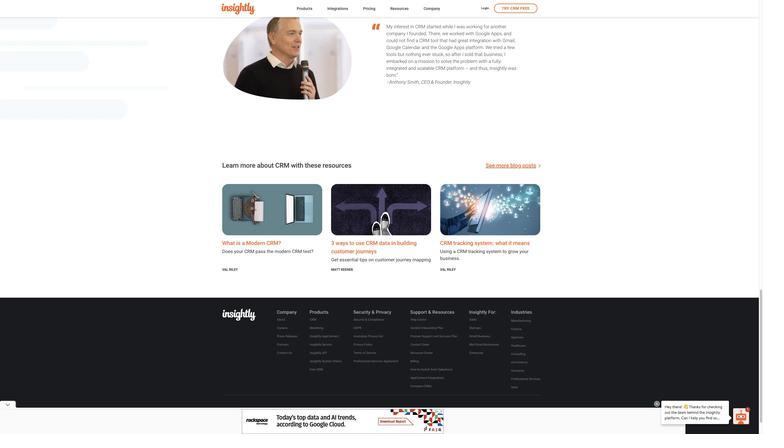 Task type: describe. For each thing, give the bounding box(es) containing it.
learn
[[222, 162, 239, 170]]

api
[[322, 352, 327, 355]]

use
[[356, 240, 365, 247]]

building
[[398, 240, 417, 247]]

try crm free button
[[495, 4, 538, 13]]

twitter link
[[223, 409, 229, 414]]

calendar
[[403, 45, 421, 50]]

company link
[[424, 5, 441, 13]]

resource
[[411, 352, 424, 355]]

careers link
[[277, 325, 288, 332]]

0 horizontal spatial service
[[322, 343, 332, 347]]

ecommerce link
[[511, 360, 528, 366]]

products link
[[297, 5, 313, 13]]

val for crm
[[441, 268, 447, 272]]

0 horizontal spatial privacy policy
[[354, 343, 373, 347]]

contact for contact us
[[277, 352, 288, 355]]

1 horizontal spatial customer
[[375, 257, 395, 263]]

marketing link
[[310, 325, 324, 332]]

help
[[411, 318, 417, 322]]

guided onboarding plan
[[411, 327, 444, 330]]

see
[[486, 162, 496, 169]]

typewriter and laptop together. image
[[222, 184, 323, 236]]

try crm free
[[502, 6, 530, 11]]

& for security & compliance
[[366, 318, 368, 322]]

©
[[295, 410, 298, 414]]

small business link
[[470, 334, 491, 340]]

compliance
[[368, 318, 384, 322]]

another
[[491, 24, 507, 29]]

1 horizontal spatial privacy policy link
[[480, 410, 501, 414]]

so
[[446, 52, 451, 57]]

i right business,
[[505, 52, 506, 57]]

journey
[[396, 257, 412, 263]]

210226 build customer journeys feature insightly blog image
[[332, 184, 432, 236]]

us
[[289, 352, 292, 355]]

1 vertical spatial tracking
[[469, 249, 486, 254]]

but
[[398, 52, 405, 57]]

thus,
[[479, 66, 489, 71]]

1 horizontal spatial sales
[[470, 318, 477, 322]]

help center link
[[411, 317, 427, 323]]

contact for contact sales
[[411, 343, 422, 347]]

& for support & resources
[[429, 310, 432, 315]]

contact sales
[[411, 343, 430, 347]]

services for professional services agreement
[[372, 360, 383, 363]]

0 horizontal spatial google
[[387, 45, 401, 50]]

insightly service
[[310, 343, 332, 347]]

a inside "what is a modern crm? does your crm pass the modern crm test?"
[[242, 240, 245, 247]]

appconnect integrations link
[[411, 375, 445, 382]]

insightly inside insightly api link
[[310, 352, 322, 355]]

1 vertical spatial appconnect
[[411, 377, 428, 380]]

status
[[333, 360, 342, 363]]

linkedin image
[[232, 409, 239, 414]]

how
[[411, 368, 417, 372]]

company
[[387, 31, 406, 36]]

copyright © 2023 insightly, inc.
[[280, 410, 325, 414]]

sales link
[[470, 317, 478, 323]]

resource center
[[411, 352, 433, 355]]

enterprise link
[[470, 350, 484, 357]]

security for security & privacy
[[354, 310, 371, 315]]

premier
[[411, 335, 422, 339]]

system
[[487, 249, 502, 254]]

try for try insightly free
[[387, 410, 391, 414]]

industries
[[512, 310, 533, 315]]

a down nothing
[[415, 59, 418, 64]]

with up thus,
[[479, 59, 488, 64]]

interest
[[394, 24, 410, 29]]

in inside 3 ways to use crm data in building customer journeys get essential tips on customer journey mapping
[[392, 240, 396, 247]]

support & resources
[[411, 310, 455, 315]]

billing
[[411, 360, 419, 363]]

enterprise
[[470, 352, 484, 355]]

pass
[[256, 249, 266, 254]]

to inside my interest in crm started while i was working for another company i founded. there, we worked with google apps, and could not find a crm tool that had great integration with gmail, google calendar and the google apps platform. we tried a few tools but nothing ever stuck, so after i sold that business, i embarked on a mission to solve the problem with a fully- integrated and scalable crm platform – and thus, insightly was born." –anthony smith, ceo & founder, insightly
[[436, 59, 440, 64]]

crm tracking system: what it means using a crm tracking system to grow your business.
[[441, 240, 530, 261]]

what is a modern crm? does your crm pass the modern crm test?
[[222, 240, 314, 254]]

had
[[449, 38, 457, 43]]

stylized image of a crm tracking system - small image
[[441, 184, 541, 236]]

center for resource center
[[424, 352, 433, 355]]

insightly appconnect link
[[310, 334, 339, 340]]

australian privacy act link
[[354, 334, 384, 340]]

insightly inside try insightly free link
[[392, 410, 405, 414]]

professional services agreement link
[[354, 359, 399, 365]]

pricing link
[[364, 5, 376, 13]]

1 vertical spatial the
[[453, 59, 460, 64]]

1 vertical spatial plan
[[452, 335, 458, 339]]

billing link
[[411, 359, 420, 365]]

australian privacy act
[[354, 335, 384, 339]]

login
[[482, 6, 490, 10]]

0 vertical spatial insightly logo link
[[222, 3, 288, 15]]

insightly logo image for the top insightly logo link
[[222, 3, 255, 15]]

i left sold
[[463, 52, 464, 57]]

professional for professional services
[[512, 378, 529, 381]]

scalable
[[418, 66, 435, 71]]

0 vertical spatial resources
[[391, 6, 409, 11]]

partners link
[[277, 342, 289, 348]]

center for help center
[[418, 318, 427, 322]]

and up gmail,
[[504, 31, 512, 36]]

keener
[[341, 268, 353, 272]]

facebook link
[[240, 409, 247, 414]]

try crm free link
[[495, 4, 538, 13]]

what is a modern crm? link
[[222, 240, 281, 247]]

the inside "what is a modern crm? does your crm pass the modern crm test?"
[[267, 249, 274, 254]]

0 horizontal spatial sales
[[422, 343, 430, 347]]

what
[[496, 240, 508, 247]]

problem
[[461, 59, 478, 64]]

matt keener
[[332, 268, 353, 272]]

youtube link
[[248, 410, 255, 414]]

pricing
[[364, 6, 376, 11]]

businesses
[[484, 343, 500, 347]]

riley for what
[[229, 268, 238, 272]]

insightly api
[[310, 352, 327, 355]]

0 horizontal spatial was
[[457, 24, 466, 29]]

with left these at the top left of the page
[[291, 162, 304, 170]]

0 vertical spatial tracking
[[454, 240, 474, 247]]

guided onboarding plan link
[[411, 325, 444, 332]]

and right –
[[470, 66, 478, 71]]

terms of service for left 'terms of service' link
[[354, 352, 377, 355]]

a right find on the top of page
[[416, 38, 419, 43]]

platform.
[[466, 45, 485, 50]]

releases
[[286, 335, 298, 339]]

solve
[[441, 59, 452, 64]]

crm tracking system: what it means link
[[441, 240, 530, 247]]

terms for left 'terms of service' link
[[354, 352, 363, 355]]

solar link
[[511, 385, 519, 391]]

0 vertical spatial the
[[431, 45, 438, 50]]

how to switch from salesforce link
[[411, 367, 453, 373]]

terms for bottom 'terms of service' link
[[432, 410, 442, 414]]

tools
[[387, 52, 397, 57]]

and left scalable
[[409, 66, 417, 71]]

0 horizontal spatial that
[[440, 38, 448, 43]]

tips
[[360, 257, 368, 263]]

ecommerce
[[512, 361, 528, 365]]

free for try insightly free
[[406, 410, 413, 414]]

consulting
[[512, 353, 526, 356]]

0 horizontal spatial customer
[[332, 248, 355, 255]]

system:
[[475, 240, 495, 247]]

service for bottom 'terms of service' link
[[446, 410, 458, 414]]

1 vertical spatial company
[[277, 310, 297, 315]]

service for left 'terms of service' link
[[367, 352, 377, 355]]

crm?
[[267, 240, 281, 247]]

1 vertical spatial terms of service link
[[432, 410, 458, 414]]

professional services
[[512, 378, 541, 381]]

your inside "what is a modern crm? does your crm pass the modern crm test?"
[[234, 249, 243, 254]]

integrated
[[387, 66, 408, 71]]

1 vertical spatial insightly logo link
[[223, 309, 256, 322]]

insightly for:
[[470, 310, 497, 315]]

contact us
[[277, 352, 292, 355]]

premier support and success plan link
[[411, 334, 458, 340]]

services for professional services
[[529, 378, 541, 381]]

to inside 3 ways to use crm data in building customer journeys get essential tips on customer journey mapping
[[350, 240, 355, 247]]

crm inside 3 ways to use crm data in building customer journeys get essential tips on customer journey mapping
[[366, 240, 378, 247]]



Task type: locate. For each thing, give the bounding box(es) containing it.
resources link
[[391, 5, 409, 13]]

my
[[387, 24, 393, 29]]

2 horizontal spatial free
[[521, 6, 530, 11]]

1 vertical spatial privacy policy link
[[480, 410, 501, 414]]

riley for crm
[[448, 268, 456, 272]]

0 vertical spatial sales
[[470, 318, 477, 322]]

tracking
[[454, 240, 474, 247], [469, 249, 486, 254]]

on inside my interest in crm started while i was working for another company i founded. there, we worked with google apps, and could not find a crm tool that had great integration with gmail, google calendar and the google apps platform. we tried a few tools but nothing ever stuck, so after i sold that business, i embarked on a mission to solve the problem with a fully- integrated and scalable crm platform – and thus, insightly was born." –anthony smith, ceo & founder, insightly
[[409, 59, 414, 64]]

resources up onboarding
[[433, 310, 455, 315]]

posts
[[523, 162, 537, 169]]

test?
[[304, 249, 314, 254]]

i up find on the top of page
[[407, 31, 408, 36]]

val riley down business.
[[441, 268, 456, 272]]

1 horizontal spatial val
[[441, 268, 447, 272]]

0 vertical spatial services
[[372, 360, 383, 363]]

free crm
[[310, 368, 323, 372]]

more
[[241, 162, 256, 170], [497, 162, 510, 169]]

center right help
[[418, 318, 427, 322]]

&
[[432, 79, 434, 85], [372, 310, 375, 315], [429, 310, 432, 315], [366, 318, 368, 322]]

1 riley from the left
[[229, 268, 238, 272]]

1 vertical spatial center
[[424, 352, 433, 355]]

to left use
[[350, 240, 355, 247]]

0 horizontal spatial riley
[[229, 268, 238, 272]]

0 vertical spatial company
[[424, 6, 441, 11]]

insightly inside insightly service link
[[310, 343, 322, 347]]

0 horizontal spatial try
[[387, 410, 391, 414]]

0 horizontal spatial val riley
[[222, 268, 238, 272]]

2 horizontal spatial google
[[476, 31, 491, 36]]

1 horizontal spatial riley
[[448, 268, 456, 272]]

contact left us
[[277, 352, 288, 355]]

0 vertical spatial free
[[521, 6, 530, 11]]

free inside "free crm" link
[[310, 368, 316, 372]]

stuck,
[[433, 52, 445, 57]]

privacy inside "link"
[[368, 335, 378, 339]]

i right the while
[[455, 24, 456, 29]]

1 vertical spatial in
[[392, 240, 396, 247]]

0 horizontal spatial the
[[267, 249, 274, 254]]

0 horizontal spatial terms of service
[[354, 352, 377, 355]]

business
[[478, 335, 491, 339]]

started
[[427, 24, 442, 29]]

google down could
[[387, 45, 401, 50]]

plan
[[438, 327, 444, 330], [452, 335, 458, 339]]

it
[[509, 240, 512, 247]]

try for try crm free
[[502, 6, 510, 11]]

val riley down the does
[[222, 268, 238, 272]]

0 vertical spatial privacy policy
[[354, 343, 373, 347]]

2 val riley from the left
[[441, 268, 456, 272]]

the down tool
[[431, 45, 438, 50]]

0 vertical spatial plan
[[438, 327, 444, 330]]

1 horizontal spatial that
[[475, 52, 483, 57]]

smith,
[[408, 79, 421, 85]]

resources up interest
[[391, 6, 409, 11]]

0 horizontal spatial services
[[372, 360, 383, 363]]

gdpr
[[354, 327, 362, 330]]

resources
[[323, 162, 352, 170]]

0 vertical spatial privacy policy link
[[354, 342, 373, 348]]

insightly system status link
[[310, 359, 342, 365]]

0 vertical spatial was
[[457, 24, 466, 29]]

try inside try insightly free link
[[387, 410, 391, 414]]

security & compliance
[[354, 318, 384, 322]]

compare crms
[[411, 385, 432, 388]]

3 ways to use crm data in building customer journeys get essential tips on customer journey mapping
[[332, 240, 431, 263]]

was up worked
[[457, 24, 466, 29]]

learn more about crm with these resources
[[222, 162, 352, 170]]

terms of service for bottom 'terms of service' link
[[432, 410, 458, 414]]

login link
[[482, 6, 490, 11]]

working
[[467, 24, 483, 29]]

there,
[[429, 31, 442, 36]]

startups
[[470, 327, 482, 330]]

0 vertical spatial terms
[[354, 352, 363, 355]]

and left success
[[434, 335, 439, 339]]

0 horizontal spatial plan
[[438, 327, 444, 330]]

ceo
[[422, 79, 430, 85]]

0 vertical spatial center
[[418, 318, 427, 322]]

contact us link
[[277, 350, 293, 357]]

support down guided onboarding plan link
[[422, 335, 433, 339]]

2 vertical spatial service
[[446, 410, 458, 414]]

appconnect up insightly service
[[322, 335, 339, 339]]

1 val from the left
[[222, 268, 229, 272]]

more for see
[[497, 162, 510, 169]]

get
[[332, 257, 339, 263]]

free inside try crm free button
[[521, 6, 530, 11]]

blog
[[511, 162, 522, 169]]

that down we
[[440, 38, 448, 43]]

security
[[354, 310, 371, 315], [354, 318, 365, 322]]

copyright
[[280, 410, 294, 414]]

security for security & compliance
[[354, 318, 365, 322]]

appconnect up compare
[[411, 377, 428, 380]]

1 horizontal spatial integrations
[[428, 377, 445, 380]]

with
[[466, 31, 475, 36], [493, 38, 502, 43], [479, 59, 488, 64], [291, 162, 304, 170]]

sales up startups
[[470, 318, 477, 322]]

& inside my interest in crm started while i was working for another company i founded. there, we worked with google apps, and could not find a crm tool that had great integration with gmail, google calendar and the google apps platform. we tried a few tools but nothing ever stuck, so after i sold that business, i embarked on a mission to solve the problem with a fully- integrated and scalable crm platform – and thus, insightly was born." –anthony smith, ceo & founder, insightly
[[432, 79, 434, 85]]

1 horizontal spatial in
[[411, 24, 415, 29]]

insightly inside insightly appconnect "link"
[[310, 335, 322, 339]]

that
[[440, 38, 448, 43], [475, 52, 483, 57]]

a left few
[[504, 45, 507, 50]]

help center
[[411, 318, 427, 322]]

1 vertical spatial try
[[387, 410, 391, 414]]

0 vertical spatial products
[[297, 6, 313, 11]]

google up so
[[439, 45, 453, 50]]

security up "gdpr" at left bottom
[[354, 318, 365, 322]]

2 riley from the left
[[448, 268, 456, 272]]

security up security & compliance
[[354, 310, 371, 315]]

1 horizontal spatial terms
[[432, 410, 442, 414]]

your inside crm tracking system: what it means using a crm tracking system to grow your business.
[[520, 249, 529, 254]]

sales
[[470, 318, 477, 322], [422, 343, 430, 347]]

of for left 'terms of service' link
[[363, 352, 366, 355]]

system
[[322, 360, 332, 363]]

1 vertical spatial services
[[529, 378, 541, 381]]

insightly service link
[[310, 342, 333, 348]]

2 horizontal spatial service
[[446, 410, 458, 414]]

center right resource
[[424, 352, 433, 355]]

tool
[[431, 38, 439, 43]]

crm link
[[310, 317, 317, 323]]

on down nothing
[[409, 59, 414, 64]]

1 horizontal spatial policy
[[492, 410, 501, 414]]

1 vertical spatial customer
[[375, 257, 395, 263]]

0 horizontal spatial more
[[241, 162, 256, 170]]

healthcare
[[512, 344, 526, 348]]

on right tips
[[369, 257, 374, 263]]

modern
[[275, 249, 291, 254]]

the down "crm?"
[[267, 249, 274, 254]]

1 val riley from the left
[[222, 268, 238, 272]]

0 horizontal spatial privacy policy link
[[354, 342, 373, 348]]

resources
[[391, 6, 409, 11], [433, 310, 455, 315]]

insightly logo image for bottom insightly logo link
[[223, 309, 256, 321]]

integrations inside 'appconnect integrations' link
[[428, 377, 445, 380]]

to down stuck,
[[436, 59, 440, 64]]

free for try crm free
[[521, 6, 530, 11]]

0 vertical spatial appconnect
[[322, 335, 339, 339]]

integration
[[470, 38, 492, 43]]

more for learn
[[241, 162, 256, 170]]

1 vertical spatial integrations
[[428, 377, 445, 380]]

professional down insurance link
[[512, 378, 529, 381]]

free crm link
[[310, 367, 324, 373]]

1 horizontal spatial the
[[431, 45, 438, 50]]

while
[[443, 24, 454, 29]]

was
[[457, 24, 466, 29], [509, 66, 517, 71]]

1 vertical spatial professional
[[512, 378, 529, 381]]

0 vertical spatial try
[[502, 6, 510, 11]]

matt
[[332, 268, 341, 272]]

to inside crm tracking system: what it means using a crm tracking system to grow your business.
[[503, 249, 507, 254]]

more right learn
[[241, 162, 256, 170]]

gmail,
[[503, 38, 516, 43]]

1 horizontal spatial terms of service link
[[432, 410, 458, 414]]

plan up success
[[438, 327, 444, 330]]

to left the grow at the right of page
[[503, 249, 507, 254]]

0 horizontal spatial policy
[[365, 343, 373, 347]]

1 vertical spatial privacy policy
[[480, 410, 501, 414]]

sold
[[465, 52, 474, 57]]

0 horizontal spatial free
[[310, 368, 316, 372]]

0 vertical spatial terms of service link
[[354, 350, 377, 357]]

with down apps,
[[493, 38, 502, 43]]

1 horizontal spatial contact
[[411, 343, 422, 347]]

born."
[[387, 72, 398, 78]]

your down means
[[520, 249, 529, 254]]

support up 'help center'
[[411, 310, 428, 315]]

privacy policy
[[354, 343, 373, 347], [480, 410, 501, 414]]

australian
[[354, 335, 368, 339]]

company up the about
[[277, 310, 297, 315]]

0 vertical spatial on
[[409, 59, 414, 64]]

see more blog posts
[[486, 162, 537, 169]]

1 vertical spatial policy
[[492, 410, 501, 414]]

nothing
[[406, 52, 422, 57]]

val riley for crm
[[441, 268, 456, 272]]

0 vertical spatial insightly logo image
[[222, 3, 255, 15]]

riley down business.
[[448, 268, 456, 272]]

crm
[[511, 6, 520, 11], [416, 24, 426, 29], [420, 38, 430, 43], [436, 66, 446, 71], [276, 162, 290, 170], [366, 240, 378, 247], [441, 240, 453, 247], [245, 249, 255, 254], [292, 249, 302, 254], [457, 249, 468, 254], [310, 318, 317, 322], [317, 368, 323, 372]]

success
[[440, 335, 451, 339]]

0 vertical spatial integrations
[[328, 6, 349, 11]]

finance
[[512, 328, 522, 331]]

how to switch from salesforce
[[411, 368, 453, 372]]

terms down crms
[[432, 410, 442, 414]]

0 vertical spatial contact
[[411, 343, 422, 347]]

insightly api link
[[310, 350, 327, 357]]

a up business.
[[454, 249, 456, 254]]

agencies
[[512, 336, 524, 340]]

sitemap
[[348, 410, 360, 414]]

2 val from the left
[[441, 268, 447, 272]]

0 vertical spatial terms of service
[[354, 352, 377, 355]]

0 horizontal spatial resources
[[391, 6, 409, 11]]

0 vertical spatial policy
[[365, 343, 373, 347]]

0 horizontal spatial contact
[[277, 352, 288, 355]]

1 horizontal spatial on
[[409, 59, 414, 64]]

1 horizontal spatial appconnect
[[411, 377, 428, 380]]

great
[[458, 38, 469, 43]]

service
[[322, 343, 332, 347], [367, 352, 377, 355], [446, 410, 458, 414]]

crm inside button
[[511, 6, 520, 11]]

val
[[222, 268, 229, 272], [441, 268, 447, 272]]

0 vertical spatial in
[[411, 24, 415, 29]]

& up onboarding
[[429, 310, 432, 315]]

2 vertical spatial free
[[406, 410, 413, 414]]

& left compliance in the bottom of the page
[[366, 318, 368, 322]]

with down working
[[466, 31, 475, 36]]

essential
[[340, 257, 359, 263]]

appconnect inside "link"
[[322, 335, 339, 339]]

1 horizontal spatial service
[[367, 352, 377, 355]]

was down few
[[509, 66, 517, 71]]

1 horizontal spatial resources
[[433, 310, 455, 315]]

professional right status
[[354, 360, 371, 363]]

1 vertical spatial service
[[367, 352, 377, 355]]

see more blog posts link
[[486, 162, 541, 169]]

plan right success
[[452, 335, 458, 339]]

1 vertical spatial that
[[475, 52, 483, 57]]

business.
[[441, 256, 461, 261]]

0 vertical spatial of
[[363, 352, 366, 355]]

1 vertical spatial free
[[310, 368, 316, 372]]

twitter image
[[223, 409, 229, 414]]

switch
[[421, 368, 431, 372]]

a inside crm tracking system: what it means using a crm tracking system to grow your business.
[[454, 249, 456, 254]]

terms of service link
[[354, 350, 377, 357], [432, 410, 458, 414]]

0 horizontal spatial terms of service link
[[354, 350, 377, 357]]

a left fully-
[[489, 59, 492, 64]]

contact inside contact sales link
[[411, 343, 422, 347]]

0 horizontal spatial integrations
[[328, 6, 349, 11]]

in up the founded.
[[411, 24, 415, 29]]

val down the does
[[222, 268, 229, 272]]

customer down 3 ways to use crm data in building customer journeys link
[[375, 257, 395, 263]]

the down after
[[453, 59, 460, 64]]

& for security & privacy
[[372, 310, 375, 315]]

we
[[443, 31, 449, 36]]

platform
[[447, 66, 465, 71]]

1 vertical spatial insightly logo image
[[223, 309, 256, 321]]

0 vertical spatial security
[[354, 310, 371, 315]]

youtube image
[[248, 410, 255, 414]]

0 vertical spatial support
[[411, 310, 428, 315]]

insightly system status
[[310, 360, 342, 363]]

your down is
[[234, 249, 243, 254]]

val riley for what
[[222, 268, 238, 272]]

on inside 3 ways to use crm data in building customer journeys get essential tips on customer journey mapping
[[369, 257, 374, 263]]

insightly inside insightly system status link
[[310, 360, 322, 363]]

1 horizontal spatial of
[[443, 410, 446, 414]]

worked
[[450, 31, 465, 36]]

0 horizontal spatial of
[[363, 352, 366, 355]]

0 horizontal spatial in
[[392, 240, 396, 247]]

val for what
[[222, 268, 229, 272]]

company up started
[[424, 6, 441, 11]]

of for bottom 'terms of service' link
[[443, 410, 446, 414]]

2023
[[299, 410, 306, 414]]

1 horizontal spatial company
[[424, 6, 441, 11]]

0 horizontal spatial val
[[222, 268, 229, 272]]

appconnect
[[322, 335, 339, 339], [411, 377, 428, 380]]

after
[[452, 52, 462, 57]]

press releases link
[[277, 334, 298, 340]]

1 horizontal spatial google
[[439, 45, 453, 50]]

val down business.
[[441, 268, 447, 272]]

in inside my interest in crm started while i was working for another company i founded. there, we worked with google apps, and could not find a crm tool that had great integration with gmail, google calendar and the google apps platform. we tried a few tools but nothing ever stuck, so after i sold that business, i embarked on a mission to solve the problem with a fully- integrated and scalable crm platform – and thus, insightly was born." –anthony smith, ceo & founder, insightly
[[411, 24, 415, 29]]

appconnect integrations
[[411, 377, 445, 380]]

& up compliance in the bottom of the page
[[372, 310, 375, 315]]

resource center link
[[411, 350, 434, 357]]

terms down australian
[[354, 352, 363, 355]]

security & privacy
[[354, 310, 392, 315]]

tracking down system:
[[469, 249, 486, 254]]

1 vertical spatial contact
[[277, 352, 288, 355]]

and up ever
[[422, 45, 430, 50]]

professional for professional services agreement
[[354, 360, 371, 363]]

try inside try crm free button
[[502, 6, 510, 11]]

to right how
[[418, 368, 421, 372]]

0 vertical spatial that
[[440, 38, 448, 43]]

2 your from the left
[[520, 249, 529, 254]]

1 vertical spatial products
[[310, 310, 329, 315]]

in right data on the bottom of page
[[392, 240, 396, 247]]

1 vertical spatial resources
[[433, 310, 455, 315]]

insightly logo image
[[222, 3, 255, 15], [223, 309, 256, 321]]

tracking up business.
[[454, 240, 474, 247]]

facebook image
[[240, 409, 247, 414]]

google up integration
[[476, 31, 491, 36]]

& right ceo
[[432, 79, 434, 85]]

sales up resource center
[[422, 343, 430, 347]]

more right see
[[497, 162, 510, 169]]

a right is
[[242, 240, 245, 247]]

1 your from the left
[[234, 249, 243, 254]]

riley down the does
[[229, 268, 238, 272]]

1 horizontal spatial was
[[509, 66, 517, 71]]

contact down premier
[[411, 343, 422, 347]]

0 vertical spatial service
[[322, 343, 332, 347]]

1 horizontal spatial privacy policy
[[480, 410, 501, 414]]

customer down 'ways'
[[332, 248, 355, 255]]

that down platform.
[[475, 52, 483, 57]]

we
[[486, 45, 493, 50]]

free inside try insightly free link
[[406, 410, 413, 414]]

finance link
[[511, 327, 523, 333]]

1 vertical spatial support
[[422, 335, 433, 339]]

manufacturing
[[512, 319, 532, 323]]



Task type: vqa. For each thing, say whether or not it's contained in the screenshot.


